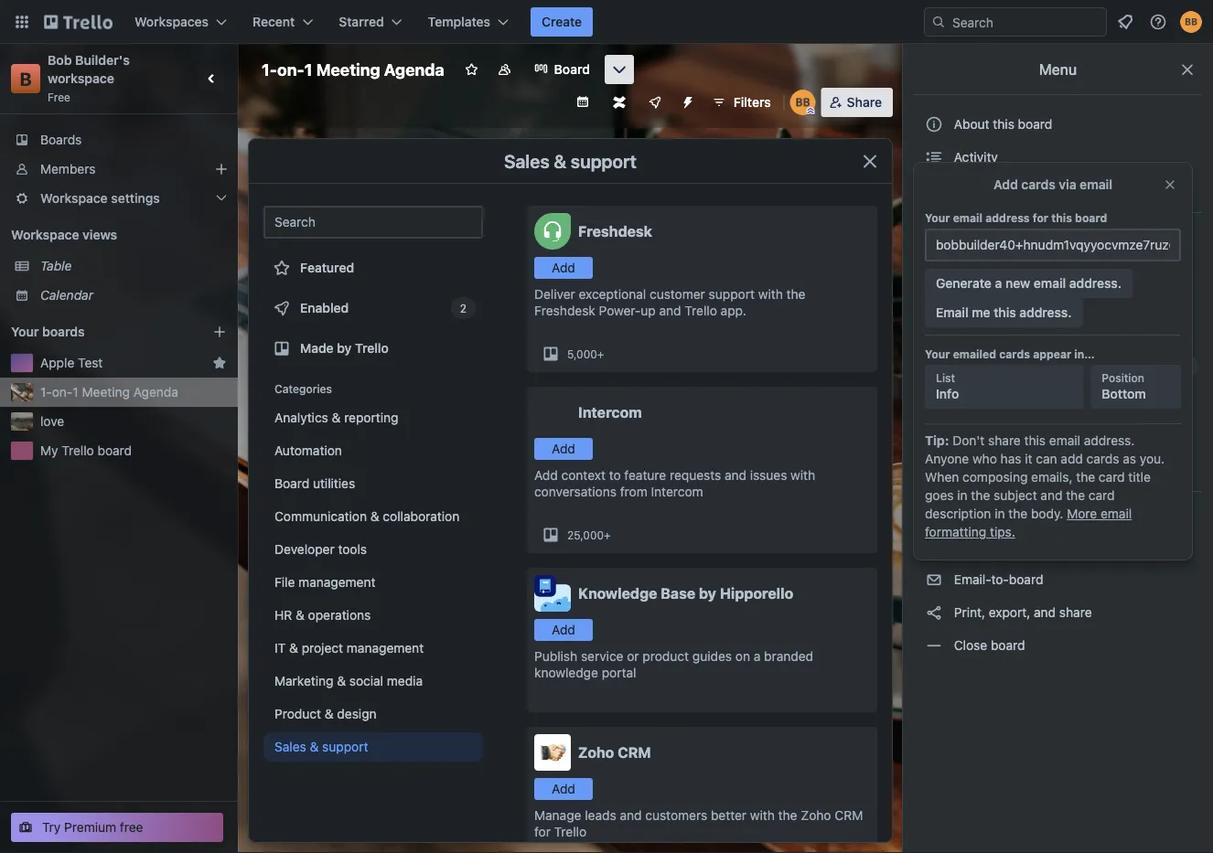 Task type: locate. For each thing, give the bounding box(es) containing it.
email right via
[[1080, 177, 1113, 192]]

free
[[120, 821, 143, 836]]

1 vertical spatial by
[[699, 585, 717, 603]]

email up add
[[1050, 433, 1081, 448]]

1 vertical spatial crm
[[835, 809, 863, 824]]

&
[[554, 150, 567, 172], [332, 410, 341, 426], [371, 509, 380, 524], [296, 608, 305, 623], [289, 641, 298, 656], [337, 674, 346, 689], [325, 707, 334, 722], [310, 740, 319, 755]]

activity
[[951, 150, 998, 165]]

and inside deliver exceptional customer support with the freshdesk power-up and trello app.
[[660, 303, 682, 319]]

0 vertical spatial automation
[[951, 326, 1022, 341]]

board left utilities
[[275, 476, 310, 491]]

1 horizontal spatial intercom
[[651, 485, 704, 500]]

& for 'sales & support' link
[[310, 740, 319, 755]]

1 horizontal spatial share
[[1060, 605, 1092, 621]]

1 vertical spatial board
[[275, 476, 310, 491]]

labels
[[951, 392, 993, 407]]

1 horizontal spatial sales
[[504, 150, 550, 172]]

sales & support down calendar power-up icon
[[504, 150, 637, 172]]

1 vertical spatial with
[[791, 468, 816, 483]]

bob builder (bobbuilder40) image right filters
[[791, 90, 816, 115]]

sm image inside copy board link
[[925, 538, 944, 556]]

sm image left "close"
[[925, 637, 944, 655]]

0 vertical spatial meeting
[[316, 59, 380, 79]]

filters button
[[706, 88, 777, 117]]

& for it & project management link
[[289, 641, 298, 656]]

0 horizontal spatial a
[[754, 649, 761, 664]]

automation link up board utilities link
[[264, 437, 483, 466]]

1 horizontal spatial meeting
[[316, 59, 380, 79]]

your boards with 4 items element
[[11, 321, 185, 343]]

it
[[275, 641, 286, 656]]

add up publish
[[552, 623, 576, 638]]

share
[[847, 95, 882, 110]]

apple
[[40, 356, 74, 371]]

on- down the apple
[[52, 385, 73, 400]]

leads
[[585, 809, 617, 824]]

sm image for stickers
[[925, 424, 944, 442]]

1 vertical spatial bob builder (bobbuilder40) image
[[791, 90, 816, 115]]

address. up as
[[1084, 433, 1135, 448]]

email inside 'don't share this email address. anyone who has it can add cards as you. when composing emails, the card title goes in the subject and the card description in the body.'
[[1050, 433, 1081, 448]]

copy board link
[[914, 533, 1203, 562]]

0 horizontal spatial crm
[[618, 745, 651, 762]]

intercom
[[578, 404, 642, 421], [651, 485, 704, 500]]

1 horizontal spatial 1-on-1 meeting agenda
[[262, 59, 445, 79]]

0 horizontal spatial 1-on-1 meeting agenda
[[40, 385, 178, 400]]

+ for freshdesk
[[597, 348, 604, 361]]

can
[[1036, 452, 1058, 467]]

title
[[1129, 470, 1151, 485]]

1 horizontal spatial in
[[995, 507, 1005, 522]]

automation down me
[[951, 326, 1022, 341]]

0 vertical spatial your
[[925, 211, 951, 224]]

0 horizontal spatial automation link
[[264, 437, 483, 466]]

address. down generate a new email address. link
[[1020, 305, 1072, 320]]

add button up context at the bottom of the page
[[535, 438, 593, 460]]

templates button
[[417, 7, 520, 37]]

automation image
[[673, 88, 699, 113]]

support up "app." at top
[[709, 287, 755, 302]]

trello inside deliver exceptional customer support with the freshdesk power-up and trello app.
[[685, 303, 717, 319]]

calendar power-up image
[[575, 94, 590, 109]]

copy board
[[951, 540, 1023, 555]]

hr & operations
[[275, 608, 371, 623]]

1 horizontal spatial sales & support
[[504, 150, 637, 172]]

& for communication & collaboration link
[[371, 509, 380, 524]]

this down archived items link
[[1052, 211, 1073, 224]]

1 vertical spatial automation
[[275, 443, 342, 459]]

sm image inside stickers link
[[925, 424, 944, 442]]

0 vertical spatial cards
[[1022, 177, 1056, 192]]

2 vertical spatial cards
[[1087, 452, 1120, 467]]

0 horizontal spatial for
[[535, 825, 551, 840]]

0 vertical spatial for
[[1033, 211, 1049, 224]]

a
[[995, 276, 1003, 291], [754, 649, 761, 664]]

0 vertical spatial by
[[337, 341, 352, 356]]

6 sm image from the top
[[925, 571, 944, 589]]

+ for intercom
[[604, 529, 611, 542]]

0 vertical spatial intercom
[[578, 404, 642, 421]]

feature
[[625, 468, 667, 483]]

1-on-1 meeting agenda inside board name "text field"
[[262, 59, 445, 79]]

card down as
[[1099, 470, 1125, 485]]

for up your email address for this board text field
[[1033, 211, 1049, 224]]

sm image for labels
[[925, 391, 944, 409]]

board up the 'print, export, and share'
[[1009, 572, 1044, 588]]

email right more
[[1101, 507, 1132, 522]]

cards
[[1022, 177, 1056, 192], [1000, 348, 1031, 361], [1087, 452, 1120, 467]]

make template
[[951, 459, 1042, 474]]

and inside 'don't share this email address. anyone who has it can add cards as you. when composing emails, the card title goes in the subject and the card description in the body.'
[[1041, 488, 1063, 503]]

1 vertical spatial support
[[709, 287, 755, 302]]

5 sm image from the top
[[925, 505, 944, 524]]

your left address
[[925, 211, 951, 224]]

1 horizontal spatial on-
[[277, 59, 305, 79]]

4 add button from the top
[[535, 779, 593, 801]]

2
[[460, 302, 467, 315], [1183, 361, 1190, 373]]

product & design link
[[264, 700, 483, 729]]

trello down manage
[[554, 825, 587, 840]]

share inside "link"
[[1060, 605, 1092, 621]]

bob builder (bobbuilder40) image right open information menu icon
[[1181, 11, 1203, 33]]

1 vertical spatial meeting
[[82, 385, 130, 400]]

1 horizontal spatial agenda
[[384, 59, 445, 79]]

conversations
[[535, 485, 617, 500]]

bottom
[[1102, 387, 1147, 402]]

0 horizontal spatial zoho
[[578, 745, 614, 762]]

0 vertical spatial in
[[958, 488, 968, 503]]

card up more
[[1089, 488, 1115, 503]]

0 vertical spatial board
[[554, 62, 590, 77]]

email me this address. link
[[925, 298, 1083, 328]]

1 add button from the top
[[535, 257, 593, 279]]

add button for intercom
[[535, 438, 593, 460]]

table
[[40, 259, 72, 274]]

premium
[[64, 821, 116, 836]]

add button up deliver
[[535, 257, 593, 279]]

1 vertical spatial on-
[[52, 385, 73, 400]]

sm image inside settings link
[[925, 226, 944, 244]]

& right analytics
[[332, 410, 341, 426]]

make
[[954, 459, 986, 474]]

0 vertical spatial +
[[597, 348, 604, 361]]

email-to-board
[[951, 572, 1044, 588]]

address. inside 'don't share this email address. anyone who has it can add cards as you. when composing emails, the card title goes in the subject and the card description in the body.'
[[1084, 433, 1135, 448]]

0 vertical spatial with
[[759, 287, 783, 302]]

a inside the publish service or product guides on a branded knowledge portal
[[754, 649, 761, 664]]

change background link
[[914, 254, 1203, 283]]

for down manage
[[535, 825, 551, 840]]

email inside more email formatting tips.
[[1101, 507, 1132, 522]]

0 horizontal spatial board
[[275, 476, 310, 491]]

board inside button
[[1018, 117, 1053, 132]]

3 add button from the top
[[535, 620, 593, 642]]

file management link
[[264, 568, 483, 598]]

1 horizontal spatial support
[[571, 150, 637, 172]]

tips.
[[990, 525, 1016, 540]]

sm image inside email-to-board link
[[925, 571, 944, 589]]

5 sm image from the top
[[925, 604, 944, 622]]

this inside 'don't share this email address. anyone who has it can add cards as you. when composing emails, the card title goes in the subject and the card description in the body.'
[[1025, 433, 1046, 448]]

7 sm image from the top
[[925, 637, 944, 655]]

workspace visible image
[[498, 62, 512, 77]]

5,000 +
[[567, 348, 604, 361]]

2 add button from the top
[[535, 438, 593, 460]]

0 horizontal spatial automation
[[275, 443, 342, 459]]

sm image left settings
[[925, 226, 944, 244]]

trello down the customer
[[685, 303, 717, 319]]

Board name text field
[[253, 55, 454, 84]]

in up tips.
[[995, 507, 1005, 522]]

with inside manage leads and customers better with the zoho crm for trello
[[750, 809, 775, 824]]

0 vertical spatial agenda
[[384, 59, 445, 79]]

2 sm image from the top
[[925, 358, 944, 376]]

for
[[1033, 211, 1049, 224], [535, 825, 551, 840]]

sm image inside the print, export, and share "link"
[[925, 604, 944, 622]]

0 vertical spatial share
[[989, 433, 1021, 448]]

0 horizontal spatial 1
[[73, 385, 78, 400]]

sm image
[[925, 148, 944, 167], [925, 358, 944, 376], [925, 391, 944, 409], [925, 538, 944, 556], [925, 604, 944, 622]]

email
[[936, 305, 969, 320]]

5,000
[[567, 348, 597, 361]]

knowledge
[[535, 666, 599, 681]]

a up custom fields
[[995, 276, 1003, 291]]

with
[[759, 287, 783, 302], [791, 468, 816, 483], [750, 809, 775, 824]]

add for knowledge base by hipporello
[[552, 623, 576, 638]]

support
[[571, 150, 637, 172], [709, 287, 755, 302], [322, 740, 368, 755]]

bob builder (bobbuilder40) image
[[1181, 11, 1203, 33], [791, 90, 816, 115]]

email up settings
[[953, 211, 983, 224]]

analytics & reporting
[[275, 410, 399, 426]]

love link
[[40, 413, 227, 431]]

try
[[42, 821, 61, 836]]

sm image for power-ups
[[925, 358, 944, 376]]

sm image inside activity 'link'
[[925, 148, 944, 167]]

0 vertical spatial 2
[[460, 302, 467, 315]]

publish service or product guides on a branded knowledge portal
[[535, 649, 814, 681]]

starred icon image
[[212, 356, 227, 371]]

a right on
[[754, 649, 761, 664]]

2 sm image from the top
[[925, 325, 944, 343]]

power- inside deliver exceptional customer support with the freshdesk power-up and trello app.
[[599, 303, 641, 319]]

0 vertical spatial address.
[[1070, 276, 1122, 291]]

zoho inside manage leads and customers better with the zoho crm for trello
[[801, 809, 832, 824]]

branded
[[764, 649, 814, 664]]

3 sm image from the top
[[925, 391, 944, 409]]

archived items
[[951, 183, 1042, 198]]

& right the hr
[[296, 608, 305, 623]]

trello right my
[[62, 443, 94, 459]]

by right base
[[699, 585, 717, 603]]

sm image inside watch 'link'
[[925, 505, 944, 524]]

& down board 'link'
[[554, 150, 567, 172]]

agenda left star or unstar board image
[[384, 59, 445, 79]]

2 horizontal spatial support
[[709, 287, 755, 302]]

1 down recent dropdown button
[[305, 59, 313, 79]]

tip:
[[925, 433, 950, 448]]

1 vertical spatial 1
[[73, 385, 78, 400]]

0 vertical spatial workspace
[[40, 191, 108, 206]]

in up the 'description'
[[958, 488, 968, 503]]

board inside 'link'
[[554, 62, 590, 77]]

0 horizontal spatial by
[[337, 341, 352, 356]]

1- up love
[[40, 385, 52, 400]]

with inside add context to feature requests and issues with conversations from intercom
[[791, 468, 816, 483]]

publish
[[535, 649, 578, 664]]

add up context at the bottom of the page
[[552, 442, 576, 457]]

sales & support down product & design
[[275, 740, 368, 755]]

and down emails,
[[1041, 488, 1063, 503]]

& left design at the left of page
[[325, 707, 334, 722]]

management down hr & operations 'link'
[[347, 641, 424, 656]]

it & project management
[[275, 641, 424, 656]]

1 horizontal spatial board
[[554, 62, 590, 77]]

4 sm image from the top
[[925, 538, 944, 556]]

meeting down test
[[82, 385, 130, 400]]

or
[[627, 649, 639, 664]]

it
[[1025, 452, 1033, 467]]

freshdesk down deliver
[[535, 303, 596, 319]]

support down confluence icon
[[571, 150, 637, 172]]

and inside manage leads and customers better with the zoho crm for trello
[[620, 809, 642, 824]]

on
[[736, 649, 751, 664]]

your up list at the top right of page
[[925, 348, 951, 361]]

template
[[990, 459, 1042, 474]]

sm image down email
[[925, 325, 944, 343]]

0 vertical spatial support
[[571, 150, 637, 172]]

sm image inside automation link
[[925, 325, 944, 343]]

& for marketing & social media link
[[337, 674, 346, 689]]

share down email-to-board link
[[1060, 605, 1092, 621]]

0 horizontal spatial meeting
[[82, 385, 130, 400]]

0 horizontal spatial 1-
[[40, 385, 52, 400]]

this right about
[[993, 117, 1015, 132]]

deliver
[[535, 287, 575, 302]]

your
[[925, 211, 951, 224], [11, 324, 39, 340], [925, 348, 951, 361]]

board up to-
[[989, 540, 1023, 555]]

1 vertical spatial 1-
[[40, 385, 52, 400]]

1-on-1 meeting agenda down starred
[[262, 59, 445, 79]]

sm image up info
[[925, 358, 944, 376]]

items
[[1010, 183, 1042, 198]]

sm image down list at the top right of page
[[925, 391, 944, 409]]

2 vertical spatial your
[[925, 348, 951, 361]]

subject
[[994, 488, 1038, 503]]

3 sm image from the top
[[925, 424, 944, 442]]

trello right made
[[355, 341, 389, 356]]

1-on-1 meeting agenda down apple test link at left
[[40, 385, 178, 400]]

body.
[[1031, 507, 1064, 522]]

your for your boards
[[11, 324, 39, 340]]

board inside 'link'
[[991, 638, 1026, 653]]

and down the customer
[[660, 303, 682, 319]]

1 horizontal spatial 1
[[305, 59, 313, 79]]

1 vertical spatial power-
[[954, 359, 996, 374]]

1- inside '1-on-1 meeting agenda' link
[[40, 385, 52, 400]]

1 horizontal spatial 1-
[[262, 59, 277, 79]]

Your email address for this board text field
[[925, 229, 1182, 262]]

board
[[554, 62, 590, 77], [275, 476, 310, 491]]

on- down recent dropdown button
[[277, 59, 305, 79]]

1 vertical spatial freshdesk
[[535, 303, 596, 319]]

1 vertical spatial for
[[535, 825, 551, 840]]

0 notifications image
[[1115, 11, 1137, 33]]

add board image
[[212, 325, 227, 340]]

print,
[[954, 605, 986, 621]]

sm image left the print,
[[925, 604, 944, 622]]

bob builder's workspace link
[[48, 53, 133, 86]]

1 horizontal spatial automation
[[951, 326, 1022, 341]]

share up has
[[989, 433, 1021, 448]]

0 vertical spatial 1
[[305, 59, 313, 79]]

add button up publish
[[535, 620, 593, 642]]

1 vertical spatial workspace
[[11, 227, 79, 243]]

cards left appear
[[1000, 348, 1031, 361]]

0 vertical spatial power-
[[599, 303, 641, 319]]

1 vertical spatial sales & support
[[275, 740, 368, 755]]

0 vertical spatial automation link
[[914, 319, 1203, 349]]

and right the leads
[[620, 809, 642, 824]]

1 horizontal spatial crm
[[835, 809, 863, 824]]

email down background
[[1034, 276, 1066, 291]]

0 horizontal spatial agenda
[[133, 385, 178, 400]]

add up manage
[[552, 782, 576, 797]]

by right made
[[337, 341, 352, 356]]

sm image for activity
[[925, 148, 944, 167]]

position bottom
[[1102, 372, 1147, 402]]

1 horizontal spatial by
[[699, 585, 717, 603]]

add up 'conversations'
[[535, 468, 558, 483]]

1 horizontal spatial 2
[[1183, 361, 1190, 373]]

workspace up table
[[11, 227, 79, 243]]

0 vertical spatial crm
[[618, 745, 651, 762]]

card
[[1099, 470, 1125, 485], [1089, 488, 1115, 503]]

1 vertical spatial a
[[754, 649, 761, 664]]

0 horizontal spatial bob builder (bobbuilder40) image
[[791, 90, 816, 115]]

customers
[[646, 809, 708, 824]]

more email formatting tips. link
[[925, 507, 1132, 540]]

1 vertical spatial 2
[[1183, 361, 1190, 373]]

workspace down members
[[40, 191, 108, 206]]

1-on-1 meeting agenda
[[262, 59, 445, 79], [40, 385, 178, 400]]

by
[[337, 341, 352, 356], [699, 585, 717, 603]]

email me this address.
[[936, 305, 1072, 320]]

1 vertical spatial in
[[995, 507, 1005, 522]]

trello inside manage leads and customers better with the zoho crm for trello
[[554, 825, 587, 840]]

0 vertical spatial bob builder (bobbuilder40) image
[[1181, 11, 1203, 33]]

2 for power-ups
[[1183, 361, 1190, 373]]

automation up board utilities
[[275, 443, 342, 459]]

board utilities
[[275, 476, 355, 491]]

cards left as
[[1087, 452, 1120, 467]]

1- inside board name "text field"
[[262, 59, 277, 79]]

for inside manage leads and customers better with the zoho crm for trello
[[535, 825, 551, 840]]

1 vertical spatial agenda
[[133, 385, 178, 400]]

+ down exceptional
[[597, 348, 604, 361]]

4 sm image from the top
[[925, 457, 944, 475]]

2 vertical spatial address.
[[1084, 433, 1135, 448]]

1 horizontal spatial a
[[995, 276, 1003, 291]]

board for board utilities
[[275, 476, 310, 491]]

don't
[[953, 433, 985, 448]]

0 vertical spatial 1-on-1 meeting agenda
[[262, 59, 445, 79]]

communication
[[275, 509, 367, 524]]

sm image down tip:
[[925, 457, 944, 475]]

board up activity 'link'
[[1018, 117, 1053, 132]]

upgrade
[[1068, 461, 1113, 474]]

sm image left activity
[[925, 148, 944, 167]]

1 vertical spatial management
[[347, 641, 424, 656]]

sm image
[[925, 226, 944, 244], [925, 325, 944, 343], [925, 424, 944, 442], [925, 457, 944, 475], [925, 505, 944, 524], [925, 571, 944, 589], [925, 637, 944, 655]]

2 vertical spatial with
[[750, 809, 775, 824]]

agenda up love link
[[133, 385, 178, 400]]

board utilities link
[[264, 470, 483, 499]]

0 horizontal spatial 2
[[460, 302, 467, 315]]

context
[[562, 468, 606, 483]]

your for your email address for this board
[[925, 211, 951, 224]]

0 horizontal spatial support
[[322, 740, 368, 755]]

freshdesk
[[578, 223, 653, 240], [535, 303, 596, 319]]

board down export,
[[991, 638, 1026, 653]]

0 vertical spatial zoho
[[578, 745, 614, 762]]

management up operations
[[299, 575, 376, 590]]

1 down apple test
[[73, 385, 78, 400]]

& right it
[[289, 641, 298, 656]]

freshdesk up exceptional
[[578, 223, 653, 240]]

1 sm image from the top
[[925, 226, 944, 244]]

this inside button
[[993, 117, 1015, 132]]

support down design at the left of page
[[322, 740, 368, 755]]

primary element
[[0, 0, 1214, 44]]

this right me
[[994, 305, 1017, 320]]

sm image down goes
[[925, 505, 944, 524]]

sm image inside close board 'link'
[[925, 637, 944, 655]]

1 horizontal spatial power-
[[954, 359, 996, 374]]

search image
[[932, 15, 946, 29]]

zoho crm
[[578, 745, 651, 762]]

2 vertical spatial support
[[322, 740, 368, 755]]

intercom down requests
[[651, 485, 704, 500]]

your left boards
[[11, 324, 39, 340]]

address. down your email address for this board text field
[[1070, 276, 1122, 291]]

workspace inside dropdown button
[[40, 191, 108, 206]]

communication & collaboration
[[275, 509, 460, 524]]

1 vertical spatial address.
[[1020, 305, 1072, 320]]

0 horizontal spatial share
[[989, 433, 1021, 448]]

cards left via
[[1022, 177, 1056, 192]]

and down email-to-board link
[[1034, 605, 1056, 621]]

add button up manage
[[535, 779, 593, 801]]

with inside deliver exceptional customer support with the freshdesk power-up and trello app.
[[759, 287, 783, 302]]

starred
[[339, 14, 384, 29]]

product & design
[[275, 707, 377, 722]]

address. for this
[[1084, 433, 1135, 448]]

confluence icon image
[[613, 96, 626, 109]]

zoho right better
[[801, 809, 832, 824]]

& for the analytics & reporting 'link'
[[332, 410, 341, 426]]

power- down exceptional
[[599, 303, 641, 319]]

star or unstar board image
[[465, 62, 479, 77]]

sm image up anyone
[[925, 424, 944, 442]]

+ down 'conversations'
[[604, 529, 611, 542]]

1 sm image from the top
[[925, 148, 944, 167]]

labels link
[[914, 385, 1203, 415]]

and left issues
[[725, 468, 747, 483]]

1 inside board name "text field"
[[305, 59, 313, 79]]

1- down recent
[[262, 59, 277, 79]]

1 vertical spatial 1-on-1 meeting agenda
[[40, 385, 178, 400]]

sm image inside labels link
[[925, 391, 944, 409]]

customize views image
[[610, 60, 629, 79]]



Task type: describe. For each thing, give the bounding box(es) containing it.
ups
[[996, 359, 1020, 374]]

sm image for settings
[[925, 226, 944, 244]]

base
[[661, 585, 696, 603]]

knowledge
[[578, 585, 658, 603]]

1 horizontal spatial for
[[1033, 211, 1049, 224]]

archived
[[954, 183, 1006, 198]]

workspace for workspace settings
[[40, 191, 108, 206]]

has
[[1001, 452, 1022, 467]]

calendar link
[[40, 286, 227, 305]]

your emailed cards appear in…
[[925, 348, 1095, 361]]

support inside deliver exceptional customer support with the freshdesk power-up and trello app.
[[709, 287, 755, 302]]

1 vertical spatial card
[[1089, 488, 1115, 503]]

media
[[387, 674, 423, 689]]

description
[[925, 507, 992, 522]]

add button for knowledge base by hipporello
[[535, 620, 593, 642]]

& for hr & operations 'link'
[[296, 608, 305, 623]]

0 vertical spatial sales
[[504, 150, 550, 172]]

0 vertical spatial sales & support
[[504, 150, 637, 172]]

list info
[[936, 372, 959, 402]]

builder's
[[75, 53, 130, 68]]

Search text field
[[264, 206, 483, 239]]

workspaces
[[135, 14, 209, 29]]

more email formatting tips.
[[925, 507, 1132, 540]]

this member is an admin of this board. image
[[807, 107, 815, 115]]

print, export, and share link
[[914, 599, 1203, 628]]

don't share this email address. anyone who has it can add cards as you. when composing emails, the card title goes in the subject and the card description in the body.
[[925, 433, 1165, 522]]

email for new
[[1034, 276, 1066, 291]]

featured
[[300, 260, 354, 275]]

bob
[[48, 53, 72, 68]]

custom
[[954, 293, 999, 308]]

sm image for make template
[[925, 457, 944, 475]]

board down via
[[1075, 211, 1108, 224]]

1 vertical spatial automation link
[[264, 437, 483, 466]]

calendar
[[40, 288, 93, 303]]

you.
[[1140, 452, 1165, 467]]

about this board
[[954, 117, 1053, 132]]

settings
[[951, 227, 1003, 243]]

and inside add context to feature requests and issues with conversations from intercom
[[725, 468, 747, 483]]

portal
[[602, 666, 637, 681]]

categories
[[275, 383, 332, 395]]

custom fields button
[[914, 286, 1203, 316]]

add cards via email
[[994, 177, 1113, 192]]

settings link
[[914, 221, 1203, 250]]

1 horizontal spatial automation link
[[914, 319, 1203, 349]]

add inside add context to feature requests and issues with conversations from intercom
[[535, 468, 558, 483]]

made by trello link
[[264, 330, 483, 367]]

workspace views
[[11, 227, 117, 243]]

0 horizontal spatial on-
[[52, 385, 73, 400]]

tools
[[338, 542, 367, 557]]

knowledge base by hipporello
[[578, 585, 794, 603]]

add for freshdesk
[[552, 260, 576, 275]]

board down love link
[[98, 443, 132, 459]]

and inside "link"
[[1034, 605, 1056, 621]]

0 vertical spatial freshdesk
[[578, 223, 653, 240]]

0 horizontal spatial intercom
[[578, 404, 642, 421]]

board for board
[[554, 62, 590, 77]]

share inside 'don't share this email address. anyone who has it can add cards as you. when composing emails, the card title goes in the subject and the card description in the body.'
[[989, 433, 1021, 448]]

workspace navigation collapse icon image
[[200, 66, 225, 92]]

communication & collaboration link
[[264, 502, 483, 532]]

& for 'product & design' link
[[325, 707, 334, 722]]

made by trello
[[300, 341, 389, 356]]

analytics & reporting link
[[264, 404, 483, 433]]

0 vertical spatial card
[[1099, 470, 1125, 485]]

sm image for close board
[[925, 637, 944, 655]]

developer tools link
[[264, 535, 483, 565]]

1 vertical spatial cards
[[1000, 348, 1031, 361]]

2 for enabled
[[460, 302, 467, 315]]

close board link
[[914, 632, 1203, 661]]

operations
[[308, 608, 371, 623]]

sm image for email-to-board
[[925, 571, 944, 589]]

boards link
[[0, 125, 238, 155]]

goes
[[925, 488, 954, 503]]

marketing & social media
[[275, 674, 423, 689]]

file management
[[275, 575, 376, 590]]

create
[[542, 14, 582, 29]]

on- inside board name "text field"
[[277, 59, 305, 79]]

intercom inside add context to feature requests and issues with conversations from intercom
[[651, 485, 704, 500]]

generate
[[936, 276, 992, 291]]

developer
[[275, 542, 335, 557]]

1 vertical spatial sales
[[275, 740, 306, 755]]

members link
[[0, 155, 238, 184]]

about this board button
[[914, 110, 1203, 139]]

add button for zoho crm
[[535, 779, 593, 801]]

product
[[643, 649, 689, 664]]

anyone
[[925, 452, 969, 467]]

cards inside 'don't share this email address. anyone who has it can add cards as you. when composing emails, the card title goes in the subject and the card description in the body.'
[[1087, 452, 1120, 467]]

fields
[[1003, 293, 1038, 308]]

add for zoho crm
[[552, 782, 576, 797]]

open information menu image
[[1150, 13, 1168, 31]]

sm image for automation
[[925, 325, 944, 343]]

sales & support inside 'sales & support' link
[[275, 740, 368, 755]]

boards
[[40, 132, 82, 147]]

0 horizontal spatial in
[[958, 488, 968, 503]]

power-ups
[[951, 359, 1023, 374]]

about
[[954, 117, 990, 132]]

generate a new email address. link
[[925, 269, 1133, 298]]

formatting
[[925, 525, 987, 540]]

address. for new
[[1070, 276, 1122, 291]]

add up address
[[994, 177, 1019, 192]]

composing
[[963, 470, 1028, 485]]

reporting
[[344, 410, 399, 426]]

email for via
[[1080, 177, 1113, 192]]

hipporello
[[720, 585, 794, 603]]

the inside deliver exceptional customer support with the freshdesk power-up and trello app.
[[787, 287, 806, 302]]

0 vertical spatial a
[[995, 276, 1003, 291]]

power ups image
[[648, 95, 662, 110]]

sm image for copy board
[[925, 538, 944, 556]]

workspace settings button
[[0, 184, 238, 213]]

your for your emailed cards appear in…
[[925, 348, 951, 361]]

share button
[[822, 88, 893, 117]]

25,000
[[567, 529, 604, 542]]

custom fields
[[954, 293, 1038, 308]]

archived items link
[[914, 176, 1203, 205]]

Search field
[[946, 8, 1107, 36]]

meeting inside board name "text field"
[[316, 59, 380, 79]]

service
[[581, 649, 624, 664]]

manage leads and customers better with the zoho crm for trello
[[535, 809, 863, 840]]

b link
[[11, 64, 40, 93]]

sm image for watch
[[925, 505, 944, 524]]

appear
[[1033, 348, 1072, 361]]

print, export, and share
[[951, 605, 1092, 621]]

my trello board link
[[40, 442, 227, 460]]

crm inside manage leads and customers better with the zoho crm for trello
[[835, 809, 863, 824]]

product
[[275, 707, 321, 722]]

project
[[302, 641, 343, 656]]

email for this
[[1050, 433, 1081, 448]]

freshdesk inside deliver exceptional customer support with the freshdesk power-up and trello app.
[[535, 303, 596, 319]]

apple test link
[[40, 354, 205, 373]]

exceptional
[[579, 287, 646, 302]]

sm image for print, export, and share
[[925, 604, 944, 622]]

workspace for workspace views
[[11, 227, 79, 243]]

add button for freshdesk
[[535, 257, 593, 279]]

activity link
[[914, 143, 1203, 172]]

watch
[[951, 507, 995, 522]]

the inside manage leads and customers better with the zoho crm for trello
[[779, 809, 798, 824]]

try premium free button
[[11, 814, 223, 843]]

create button
[[531, 7, 593, 37]]

file
[[275, 575, 295, 590]]

change
[[954, 260, 1000, 275]]

back to home image
[[44, 7, 113, 37]]

starred button
[[328, 7, 413, 37]]

to
[[609, 468, 621, 483]]

agenda inside board name "text field"
[[384, 59, 445, 79]]

1 horizontal spatial bob builder (bobbuilder40) image
[[1181, 11, 1203, 33]]

add for intercom
[[552, 442, 576, 457]]

as
[[1123, 452, 1137, 467]]

collaboration
[[383, 509, 460, 524]]

0 vertical spatial management
[[299, 575, 376, 590]]

25,000 +
[[567, 529, 611, 542]]



Task type: vqa. For each thing, say whether or not it's contained in the screenshot.
a
yes



